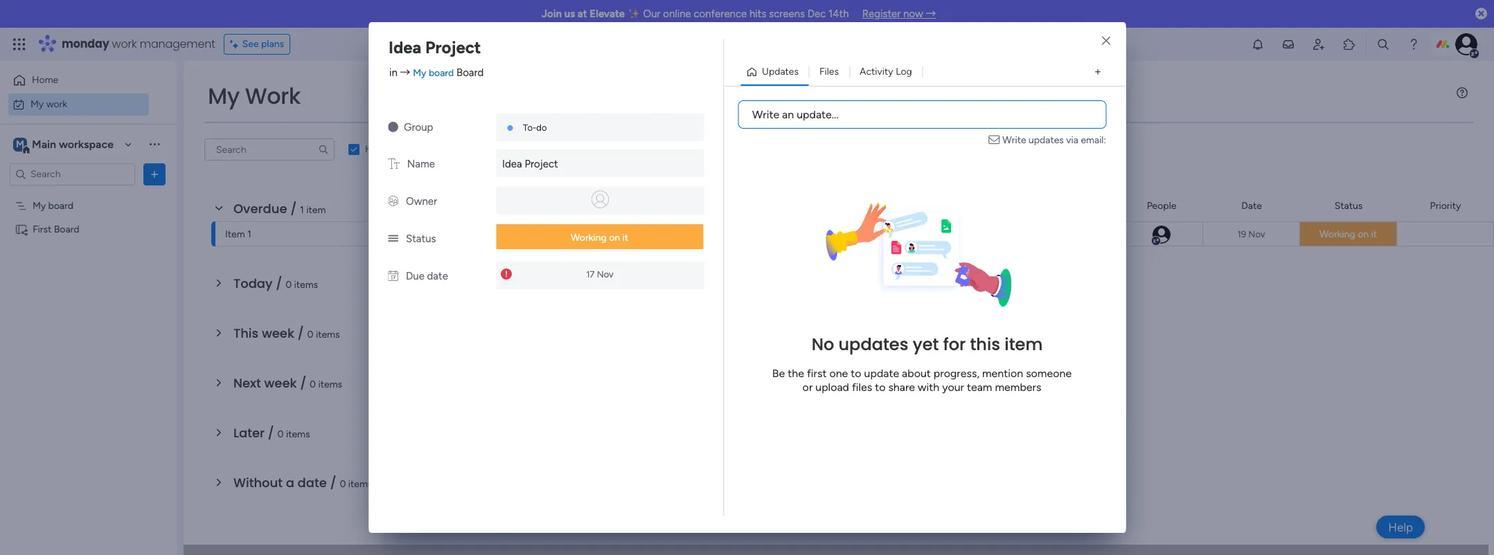 Task type: vqa. For each thing, say whether or not it's contained in the screenshot.
add to favorites IMAGE
no



Task type: describe. For each thing, give the bounding box(es) containing it.
progress,
[[934, 367, 980, 380]]

this
[[970, 333, 1001, 356]]

this
[[234, 325, 259, 342]]

board inside first board link
[[882, 229, 908, 241]]

help image
[[1407, 37, 1421, 51]]

priority
[[1431, 200, 1462, 212]]

apps image
[[1343, 37, 1357, 51]]

items inside today / 0 items
[[294, 279, 318, 291]]

1 horizontal spatial it
[[1372, 229, 1378, 240]]

17
[[586, 269, 595, 280]]

week for this
[[262, 325, 294, 342]]

next week / 0 items
[[234, 375, 342, 392]]

next
[[234, 375, 261, 392]]

be
[[773, 367, 785, 380]]

status inside no updates yet for this item dialog
[[406, 233, 436, 245]]

workspace image
[[13, 137, 27, 152]]

updates
[[762, 66, 799, 78]]

overdue
[[234, 200, 287, 218]]

1 horizontal spatial status
[[1335, 200, 1363, 212]]

help
[[1389, 521, 1414, 535]]

my board
[[33, 200, 73, 212]]

week for next
[[264, 375, 297, 392]]

or
[[803, 381, 813, 394]]

0 horizontal spatial to
[[851, 367, 862, 380]]

first
[[807, 367, 827, 380]]

overdue / 1 item
[[234, 200, 326, 218]]

1 horizontal spatial working on it
[[1320, 229, 1378, 240]]

board inside no updates yet for this item dialog
[[457, 66, 484, 79]]

on inside no updates yet for this item dialog
[[609, 232, 620, 244]]

see
[[242, 38, 259, 50]]

✨
[[628, 8, 641, 20]]

files
[[852, 381, 873, 394]]

be the first one to update about progress, mention someone or upload files to share with your team members
[[773, 367, 1072, 394]]

invite members image
[[1313, 37, 1326, 51]]

no updates yet for this item
[[812, 333, 1043, 356]]

update...
[[797, 108, 839, 121]]

0 horizontal spatial idea
[[389, 37, 422, 58]]

1 vertical spatial to
[[875, 381, 886, 394]]

today
[[234, 275, 273, 292]]

item inside overdue / 1 item
[[307, 204, 326, 216]]

item
[[225, 229, 245, 240]]

monday work management
[[62, 36, 215, 52]]

1 inside overdue / 1 item
[[300, 204, 304, 216]]

customize
[[464, 143, 511, 155]]

0 inside this week / 0 items
[[307, 329, 314, 341]]

search image
[[318, 144, 329, 155]]

updates for write
[[1029, 134, 1064, 146]]

activity log
[[860, 66, 913, 78]]

0 inside today / 0 items
[[286, 279, 292, 291]]

/ right today
[[276, 275, 282, 292]]

14th
[[829, 8, 849, 20]]

my work
[[208, 80, 301, 112]]

Search in workspace field
[[29, 166, 116, 182]]

board inside list box
[[48, 200, 73, 212]]

someone
[[1026, 367, 1072, 380]]

files
[[820, 66, 839, 78]]

nov for 17 nov
[[597, 269, 614, 280]]

upload
[[816, 381, 850, 394]]

→ inside no updates yet for this item dialog
[[400, 66, 411, 79]]

item 1
[[225, 229, 251, 240]]

0 inside without a date / 0 items
[[340, 479, 346, 491]]

done
[[388, 143, 410, 155]]

main workspace
[[32, 138, 114, 151]]

it inside dialog
[[623, 232, 629, 244]]

notifications image
[[1252, 37, 1265, 51]]

dec
[[808, 8, 826, 20]]

m
[[16, 138, 24, 150]]

1 horizontal spatial first
[[861, 229, 880, 241]]

working inside no updates yet for this item dialog
[[571, 232, 607, 244]]

1 vertical spatial project
[[525, 158, 558, 170]]

to-
[[523, 123, 537, 133]]

updates for no
[[839, 333, 909, 356]]

hide
[[365, 143, 386, 155]]

Filter dashboard by text search field
[[204, 139, 335, 161]]

update
[[865, 367, 900, 380]]

about
[[902, 367, 931, 380]]

register now → link
[[863, 8, 937, 20]]

0 vertical spatial idea project
[[389, 37, 481, 58]]

home
[[32, 74, 58, 86]]

register
[[863, 8, 901, 20]]

write updates via email:
[[1003, 134, 1107, 146]]

today / 0 items
[[234, 275, 318, 292]]

without
[[234, 475, 283, 492]]

items inside this week / 0 items
[[316, 329, 340, 341]]

main
[[32, 138, 56, 151]]

an
[[782, 108, 794, 121]]

no
[[812, 333, 835, 356]]

/ right a
[[330, 475, 337, 492]]

due
[[406, 270, 425, 283]]

name
[[407, 158, 435, 170]]

my for my board
[[33, 200, 46, 212]]

without a date / 0 items
[[234, 475, 372, 492]]

mention
[[983, 367, 1024, 380]]

do
[[537, 123, 547, 133]]

shareable board image
[[15, 223, 28, 236]]

write an update... button
[[738, 100, 1107, 129]]

/ up 'next week / 0 items'
[[298, 325, 304, 342]]

for
[[944, 333, 966, 356]]

1 vertical spatial date
[[298, 475, 327, 492]]

plans
[[261, 38, 284, 50]]

join
[[542, 8, 562, 20]]

board inside the "in → my board board"
[[429, 67, 454, 79]]

home button
[[8, 69, 149, 91]]

write an update...
[[753, 108, 839, 121]]

join us at elevate ✨ our online conference hits screens dec 14th
[[542, 8, 849, 20]]

our
[[643, 8, 661, 20]]

1 horizontal spatial on
[[1358, 229, 1369, 240]]

my for my work
[[30, 98, 44, 110]]

v2 status image
[[388, 233, 398, 245]]

1 horizontal spatial →
[[926, 8, 937, 20]]

my board link
[[413, 67, 454, 79]]

0 inside the later / 0 items
[[278, 429, 284, 441]]

in → my board board
[[389, 66, 484, 79]]

now
[[904, 8, 924, 20]]

screens
[[769, 8, 805, 20]]

share
[[889, 381, 915, 394]]



Task type: locate. For each thing, give the bounding box(es) containing it.
later / 0 items
[[234, 425, 310, 442]]

idea project down the to-
[[502, 158, 558, 170]]

0 horizontal spatial status
[[406, 233, 436, 245]]

us
[[565, 8, 575, 20]]

on
[[1358, 229, 1369, 240], [609, 232, 620, 244]]

nov for 19 nov
[[1249, 229, 1266, 239]]

0 vertical spatial board
[[429, 67, 454, 79]]

/ right later
[[268, 425, 274, 442]]

0 horizontal spatial 1
[[247, 229, 251, 240]]

idea up in
[[389, 37, 422, 58]]

my down home
[[30, 98, 44, 110]]

nov right 19
[[1249, 229, 1266, 239]]

activity
[[860, 66, 894, 78]]

1 vertical spatial write
[[1003, 134, 1027, 146]]

0 right today
[[286, 279, 292, 291]]

this week / 0 items
[[234, 325, 340, 342]]

0 horizontal spatial work
[[46, 98, 67, 110]]

write for write updates via email:
[[1003, 134, 1027, 146]]

17 nov
[[586, 269, 614, 280]]

inbox image
[[1282, 37, 1296, 51]]

due date
[[406, 270, 448, 283]]

customize button
[[442, 139, 517, 161]]

work
[[245, 80, 301, 112]]

dapulse text column image
[[388, 158, 400, 170]]

0 horizontal spatial it
[[623, 232, 629, 244]]

board
[[429, 67, 454, 79], [48, 200, 73, 212]]

1 horizontal spatial write
[[1003, 134, 1027, 146]]

add view image
[[1096, 67, 1101, 77]]

0 horizontal spatial updates
[[839, 333, 909, 356]]

nov inside no updates yet for this item dialog
[[597, 269, 614, 280]]

workspace selection element
[[13, 136, 116, 154]]

later
[[234, 425, 265, 442]]

0 down this week / 0 items
[[310, 379, 316, 391]]

people
[[1147, 200, 1177, 212]]

date
[[427, 270, 448, 283], [298, 475, 327, 492]]

idea
[[389, 37, 422, 58], [502, 158, 522, 170]]

work down home
[[46, 98, 67, 110]]

0 vertical spatial date
[[427, 270, 448, 283]]

first
[[33, 223, 52, 235], [861, 229, 880, 241]]

0 horizontal spatial on
[[609, 232, 620, 244]]

0 inside 'next week / 0 items'
[[310, 379, 316, 391]]

0 vertical spatial →
[[926, 8, 937, 20]]

v2 overdue deadline image
[[501, 268, 512, 281]]

→ right in
[[400, 66, 411, 79]]

write inside button
[[753, 108, 780, 121]]

management
[[140, 36, 215, 52]]

items inside without a date / 0 items
[[348, 479, 372, 491]]

0 vertical spatial nov
[[1249, 229, 1266, 239]]

1 vertical spatial week
[[264, 375, 297, 392]]

updates left via
[[1029, 134, 1064, 146]]

project
[[425, 37, 481, 58], [525, 158, 558, 170]]

one
[[830, 367, 848, 380]]

team
[[967, 381, 993, 394]]

conference
[[694, 8, 747, 20]]

1 vertical spatial idea
[[502, 158, 522, 170]]

dapulse date column image
[[388, 270, 398, 283]]

1 right overdue
[[300, 204, 304, 216]]

0 right later
[[278, 429, 284, 441]]

date right a
[[298, 475, 327, 492]]

week right the next
[[264, 375, 297, 392]]

with
[[918, 381, 940, 394]]

0 vertical spatial week
[[262, 325, 294, 342]]

item inside dialog
[[1005, 333, 1043, 356]]

1 horizontal spatial to
[[875, 381, 886, 394]]

updates up update
[[839, 333, 909, 356]]

0 vertical spatial to
[[851, 367, 862, 380]]

0 vertical spatial status
[[1335, 200, 1363, 212]]

my left the work
[[208, 80, 240, 112]]

item right overdue
[[307, 204, 326, 216]]

in
[[389, 66, 398, 79]]

1 horizontal spatial working
[[1320, 229, 1356, 240]]

work for my
[[46, 98, 67, 110]]

None search field
[[204, 139, 335, 161]]

your
[[943, 381, 965, 394]]

0 horizontal spatial working
[[571, 232, 607, 244]]

working on it inside no updates yet for this item dialog
[[571, 232, 629, 244]]

files button
[[809, 61, 850, 83]]

write for write an update...
[[753, 108, 780, 121]]

1 vertical spatial work
[[46, 98, 67, 110]]

1 vertical spatial nov
[[597, 269, 614, 280]]

1 vertical spatial board
[[48, 200, 73, 212]]

search everything image
[[1377, 37, 1391, 51]]

0 horizontal spatial board
[[48, 200, 73, 212]]

email:
[[1081, 134, 1107, 146]]

log
[[896, 66, 913, 78]]

write left via
[[1003, 134, 1027, 146]]

1 vertical spatial 1
[[247, 229, 251, 240]]

date
[[1242, 200, 1263, 212]]

board inside list box
[[54, 223, 79, 235]]

0 horizontal spatial first board
[[33, 223, 79, 235]]

items inside the later / 0 items
[[286, 429, 310, 441]]

working
[[1320, 229, 1356, 240], [571, 232, 607, 244]]

1 horizontal spatial idea project
[[502, 158, 558, 170]]

0 horizontal spatial write
[[753, 108, 780, 121]]

no updates yet for this item dialog
[[0, 0, 1495, 556]]

updates button
[[741, 61, 809, 83]]

via
[[1067, 134, 1079, 146]]

0 horizontal spatial date
[[298, 475, 327, 492]]

0 vertical spatial 1
[[300, 204, 304, 216]]

jacob simon image
[[1456, 33, 1478, 55]]

v2 sun image
[[388, 121, 398, 134]]

my for my work
[[208, 80, 240, 112]]

1 vertical spatial idea project
[[502, 158, 558, 170]]

monday
[[62, 36, 109, 52]]

0 vertical spatial project
[[425, 37, 481, 58]]

write left an at right top
[[753, 108, 780, 121]]

hide done items
[[365, 143, 436, 155]]

to
[[851, 367, 862, 380], [875, 381, 886, 394]]

my right in
[[413, 67, 427, 79]]

1 horizontal spatial idea
[[502, 158, 522, 170]]

yet
[[913, 333, 939, 356]]

1 horizontal spatial project
[[525, 158, 558, 170]]

19
[[1238, 229, 1247, 239]]

1 horizontal spatial nov
[[1249, 229, 1266, 239]]

project up the "in → my board board"
[[425, 37, 481, 58]]

date inside dialog
[[427, 270, 448, 283]]

/
[[290, 200, 297, 218], [276, 275, 282, 292], [298, 325, 304, 342], [300, 375, 307, 392], [268, 425, 274, 442], [330, 475, 337, 492]]

items inside 'next week / 0 items'
[[318, 379, 342, 391]]

list box
[[0, 191, 177, 428]]

envelope o image
[[989, 133, 1003, 148]]

1 vertical spatial updates
[[839, 333, 909, 356]]

my inside my work button
[[30, 98, 44, 110]]

week
[[262, 325, 294, 342], [264, 375, 297, 392]]

idea project
[[389, 37, 481, 58], [502, 158, 558, 170]]

first board link
[[859, 222, 987, 247]]

0 horizontal spatial working on it
[[571, 232, 629, 244]]

0 right a
[[340, 479, 346, 491]]

1 horizontal spatial item
[[1005, 333, 1043, 356]]

idea project up the "in → my board board"
[[389, 37, 481, 58]]

group
[[404, 121, 433, 134]]

work for monday
[[112, 36, 137, 52]]

0 vertical spatial work
[[112, 36, 137, 52]]

0 horizontal spatial first
[[33, 223, 52, 235]]

elevate
[[590, 8, 625, 20]]

1 horizontal spatial date
[[427, 270, 448, 283]]

0 horizontal spatial item
[[307, 204, 326, 216]]

0 vertical spatial updates
[[1029, 134, 1064, 146]]

/ down this week / 0 items
[[300, 375, 307, 392]]

to up the files
[[851, 367, 862, 380]]

1 vertical spatial status
[[406, 233, 436, 245]]

1 right 'item'
[[247, 229, 251, 240]]

members
[[995, 381, 1042, 394]]

0 vertical spatial item
[[307, 204, 326, 216]]

nov right 17
[[597, 269, 614, 280]]

date right due
[[427, 270, 448, 283]]

1 vertical spatial →
[[400, 66, 411, 79]]

first board
[[33, 223, 79, 235], [861, 229, 908, 241]]

hits
[[750, 8, 767, 20]]

my work
[[30, 98, 67, 110]]

option
[[0, 193, 177, 196]]

see plans
[[242, 38, 284, 50]]

v2 multiple person column image
[[388, 195, 398, 208]]

idea down customize
[[502, 158, 522, 170]]

workspace
[[59, 138, 114, 151]]

nov
[[1249, 229, 1266, 239], [597, 269, 614, 280]]

0 horizontal spatial idea project
[[389, 37, 481, 58]]

work inside button
[[46, 98, 67, 110]]

0 vertical spatial write
[[753, 108, 780, 121]]

→ right "now"
[[926, 8, 937, 20]]

updates
[[1029, 134, 1064, 146], [839, 333, 909, 356]]

board right in
[[429, 67, 454, 79]]

activity log button
[[850, 61, 923, 83]]

write
[[753, 108, 780, 121], [1003, 134, 1027, 146]]

board
[[457, 66, 484, 79], [910, 200, 936, 212], [54, 223, 79, 235], [882, 229, 908, 241]]

to down update
[[875, 381, 886, 394]]

1 horizontal spatial board
[[429, 67, 454, 79]]

select product image
[[12, 37, 26, 51]]

my work button
[[8, 93, 149, 115]]

it
[[1372, 229, 1378, 240], [623, 232, 629, 244]]

help button
[[1377, 516, 1425, 539]]

at
[[578, 8, 588, 20]]

first inside list box
[[33, 223, 52, 235]]

close image
[[1103, 36, 1111, 46]]

board down search in workspace field
[[48, 200, 73, 212]]

project down do
[[525, 158, 558, 170]]

online
[[663, 8, 691, 20]]

/ right overdue
[[290, 200, 297, 218]]

1 horizontal spatial work
[[112, 36, 137, 52]]

work right monday
[[112, 36, 137, 52]]

work
[[112, 36, 137, 52], [46, 98, 67, 110]]

item up the "mention"
[[1005, 333, 1043, 356]]

1 vertical spatial item
[[1005, 333, 1043, 356]]

owner
[[406, 195, 437, 208]]

see plans button
[[224, 34, 290, 55]]

1 horizontal spatial 1
[[300, 204, 304, 216]]

the
[[788, 367, 805, 380]]

0 horizontal spatial project
[[425, 37, 481, 58]]

week right this
[[262, 325, 294, 342]]

0 up 'next week / 0 items'
[[307, 329, 314, 341]]

1 horizontal spatial first board
[[861, 229, 908, 241]]

to-do
[[523, 123, 547, 133]]

0 horizontal spatial →
[[400, 66, 411, 79]]

item
[[307, 204, 326, 216], [1005, 333, 1043, 356]]

0 vertical spatial idea
[[389, 37, 422, 58]]

my inside the "in → my board board"
[[413, 67, 427, 79]]

list box containing my board
[[0, 191, 177, 428]]

my down search in workspace field
[[33, 200, 46, 212]]

0 horizontal spatial nov
[[597, 269, 614, 280]]

1 horizontal spatial updates
[[1029, 134, 1064, 146]]



